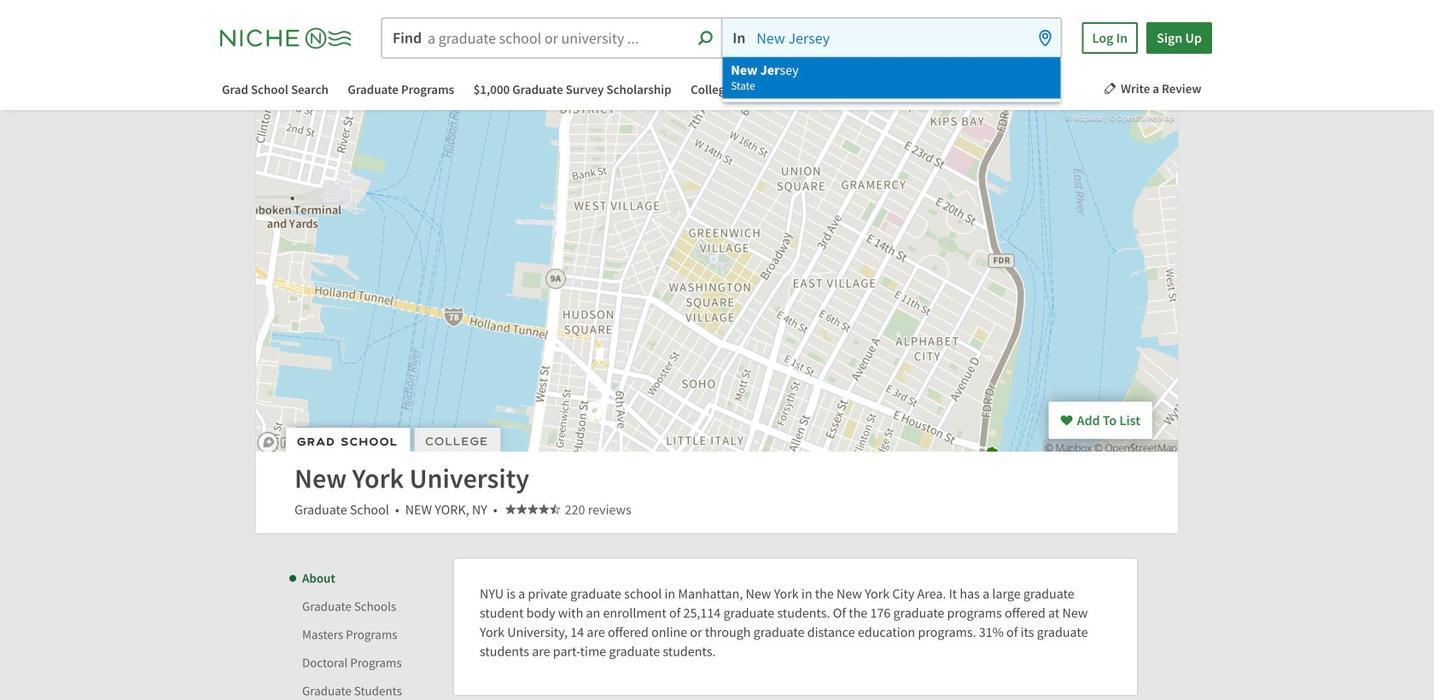 Task type: describe. For each thing, give the bounding box(es) containing it.
pencil image
[[1104, 82, 1117, 95]]

a state or metro ... text field
[[722, 19, 1061, 57]]

niche home image
[[220, 23, 365, 53]]

a graduate school or university ... text field
[[382, 19, 721, 57]]

profile header image
[[256, 110, 1178, 452]]



Task type: vqa. For each thing, say whether or not it's contained in the screenshot.
Editorial element
yes



Task type: locate. For each thing, give the bounding box(es) containing it.
editorial element
[[454, 559, 1137, 695]]



